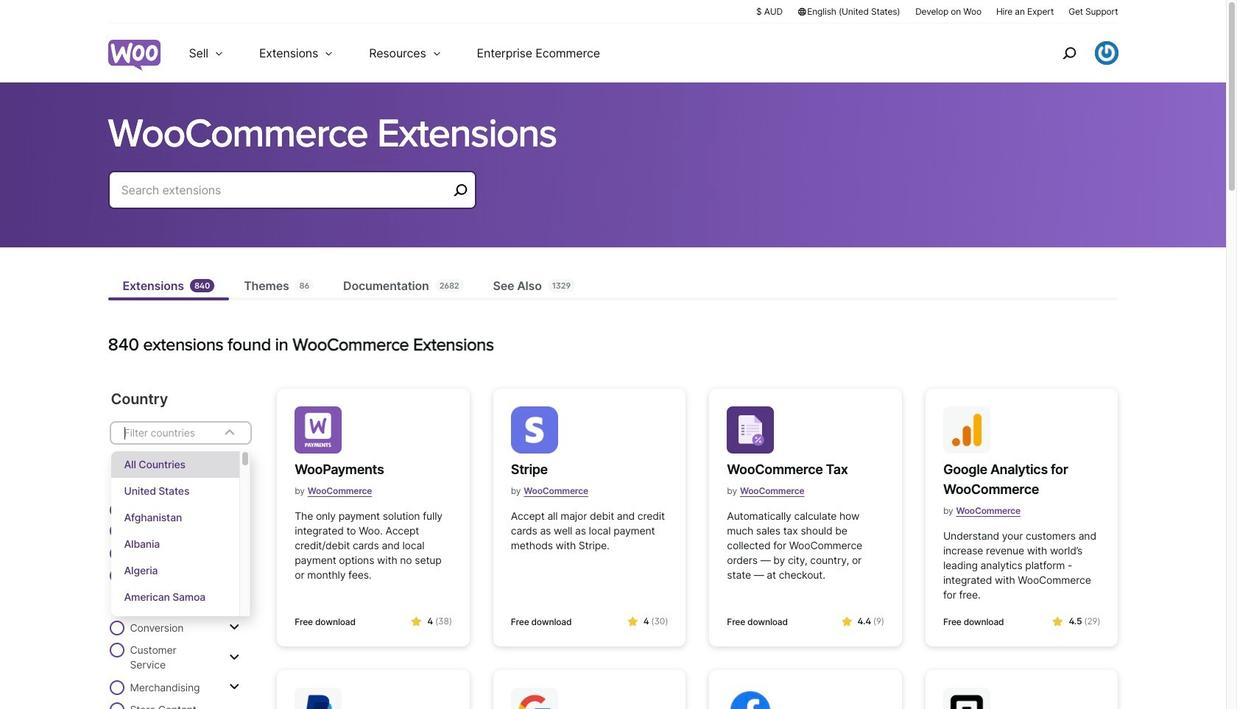 Task type: vqa. For each thing, say whether or not it's contained in the screenshot.
Describe your issue text field
no



Task type: locate. For each thing, give the bounding box(es) containing it.
3 option from the top
[[111, 505, 240, 531]]

list box
[[111, 452, 251, 637]]

4 show subcategories image from the top
[[229, 652, 239, 663]]

show subcategories image
[[229, 681, 239, 693]]

search image
[[1058, 41, 1081, 65]]

1 option from the top
[[111, 452, 240, 478]]

angle down image
[[221, 424, 239, 442]]

option
[[111, 452, 240, 478], [111, 478, 240, 505], [111, 505, 240, 531], [111, 531, 240, 558], [111, 558, 240, 584], [111, 584, 240, 611], [111, 611, 240, 637]]

show subcategories image
[[229, 547, 239, 559], [229, 585, 239, 596], [229, 622, 239, 634], [229, 652, 239, 663]]

Filter countries field
[[109, 421, 252, 637], [123, 424, 211, 443]]

None search field
[[108, 171, 476, 227]]

1 show subcategories image from the top
[[229, 547, 239, 559]]

7 option from the top
[[111, 611, 240, 637]]



Task type: describe. For each thing, give the bounding box(es) containing it.
open account menu image
[[1095, 41, 1119, 65]]

3 show subcategories image from the top
[[229, 622, 239, 634]]

6 option from the top
[[111, 584, 240, 611]]

Search extensions search field
[[121, 180, 448, 200]]

2 option from the top
[[111, 478, 240, 505]]

4 option from the top
[[111, 531, 240, 558]]

5 option from the top
[[111, 558, 240, 584]]

service navigation menu element
[[1031, 29, 1119, 77]]

2 show subcategories image from the top
[[229, 585, 239, 596]]



